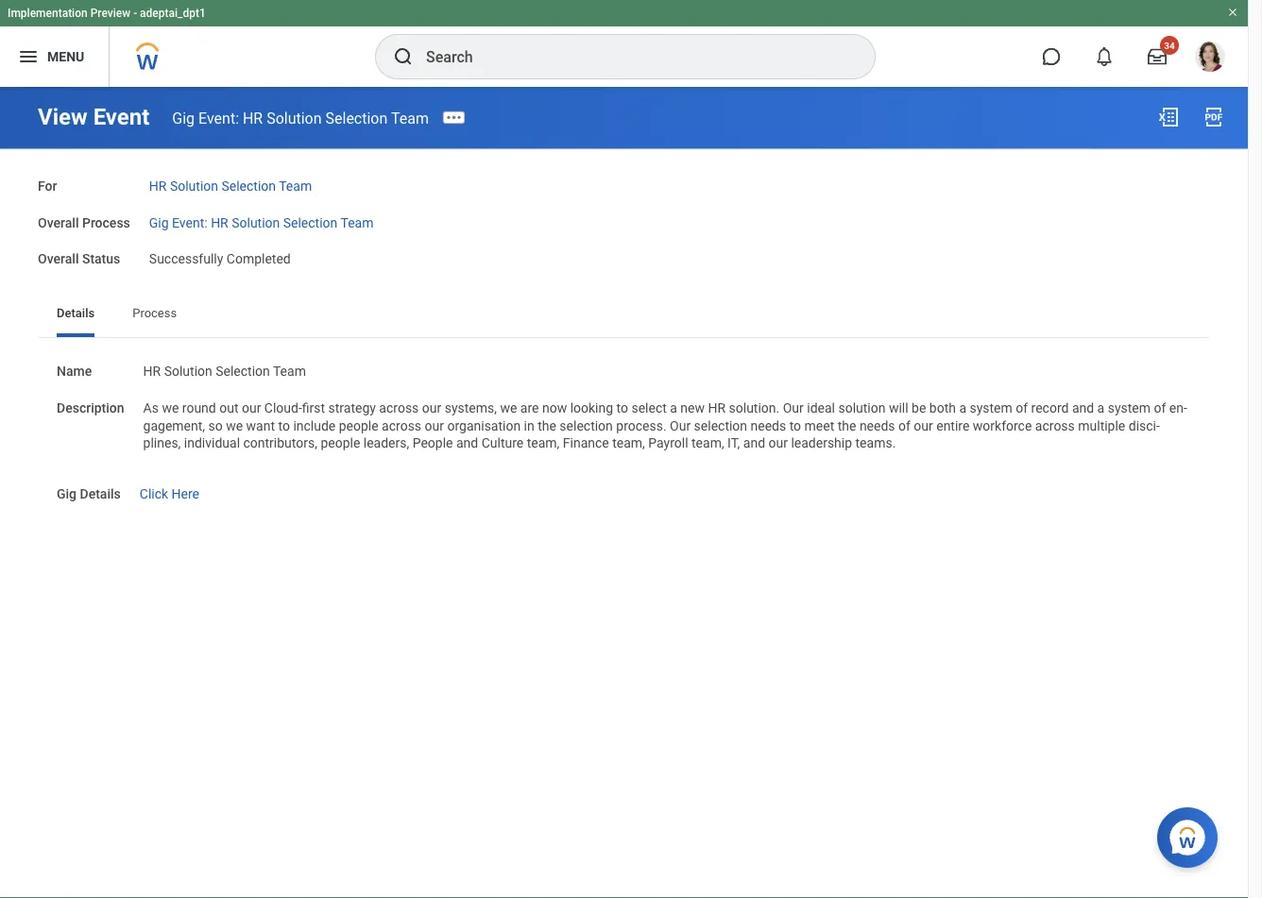 Task type: locate. For each thing, give the bounding box(es) containing it.
gig event: hr solution selection team link for event
[[172, 109, 429, 127]]

tab list
[[38, 292, 1210, 337]]

event
[[93, 103, 150, 130]]

we
[[162, 400, 179, 416], [500, 400, 517, 416], [226, 418, 243, 433]]

1 vertical spatial gig
[[149, 215, 169, 230]]

2 horizontal spatial to
[[790, 418, 801, 433]]

strategy
[[328, 400, 376, 416]]

1 vertical spatial details
[[80, 486, 121, 502]]

gig details
[[57, 486, 121, 502]]

Search Workday  search field
[[426, 36, 836, 77]]

1 horizontal spatial and
[[743, 436, 765, 451]]

2 overall from the top
[[38, 251, 79, 267]]

the right in
[[538, 418, 556, 433]]

process up status
[[82, 215, 130, 230]]

we down out
[[226, 418, 243, 433]]

our left ideal
[[783, 400, 804, 416]]

menu banner
[[0, 0, 1248, 87]]

1 overall from the top
[[38, 215, 79, 230]]

1 a from the left
[[670, 400, 677, 416]]

1 horizontal spatial of
[[1016, 400, 1028, 416]]

overall status
[[38, 251, 120, 267]]

0 horizontal spatial and
[[456, 436, 478, 451]]

of down will
[[899, 418, 911, 433]]

0 horizontal spatial needs
[[751, 418, 786, 433]]

overall
[[38, 215, 79, 230], [38, 251, 79, 267]]

search image
[[392, 45, 415, 68]]

as we round out our cloud-first strategy across our systems, we are now looking to select a new hr solution. our ideal solution will be both a system of record and a system of en gagement, so we want to include people across our organisation in the selection process. our selection needs to meet the needs of our entire workforce across multiple disci plines, individual contributors, people leaders, people and culture team, finance team, payroll team, it, and our leadership teams.
[[143, 400, 1187, 451]]

gagement,
[[143, 400, 1187, 433]]

needs up 'teams.'
[[860, 418, 895, 433]]

0 vertical spatial process
[[82, 215, 130, 230]]

1 vertical spatial our
[[670, 418, 691, 433]]

process
[[82, 215, 130, 230], [132, 305, 177, 320]]

completed
[[227, 251, 291, 267]]

and up the multiple
[[1072, 400, 1094, 416]]

gig for event
[[172, 109, 195, 127]]

2 horizontal spatial we
[[500, 400, 517, 416]]

2 needs from the left
[[860, 418, 895, 433]]

solution.
[[729, 400, 780, 416]]

system
[[970, 400, 1013, 416], [1108, 400, 1151, 416]]

the
[[538, 418, 556, 433], [838, 418, 856, 433]]

the down solution in the top right of the page
[[838, 418, 856, 433]]

2 vertical spatial gig
[[57, 486, 77, 502]]

0 vertical spatial event:
[[198, 109, 239, 127]]

gig
[[172, 109, 195, 127], [149, 215, 169, 230], [57, 486, 77, 502]]

details left click
[[80, 486, 121, 502]]

1 horizontal spatial team,
[[612, 436, 645, 451]]

description
[[57, 400, 124, 416]]

solution up the completed
[[232, 215, 280, 230]]

ideal
[[807, 400, 835, 416]]

hr solution selection team for name element
[[143, 364, 306, 379]]

0 vertical spatial gig event: hr solution selection team
[[172, 109, 429, 127]]

adeptai_dpt1
[[140, 7, 206, 20]]

overall left status
[[38, 251, 79, 267]]

1 vertical spatial gig event: hr solution selection team link
[[149, 211, 374, 230]]

overall process
[[38, 215, 130, 230]]

it,
[[728, 436, 740, 451]]

selection up finance at left
[[560, 418, 613, 433]]

1 system from the left
[[970, 400, 1013, 416]]

in
[[524, 418, 535, 433]]

team, down in
[[527, 436, 560, 451]]

to up process. on the top of page
[[617, 400, 628, 416]]

process down successfully
[[132, 305, 177, 320]]

multiple
[[1078, 418, 1126, 433]]

1 vertical spatial hr solution selection team
[[143, 364, 306, 379]]

view
[[38, 103, 88, 130]]

implementation
[[8, 7, 88, 20]]

team
[[391, 109, 429, 127], [279, 178, 312, 194], [341, 215, 374, 230], [273, 364, 306, 379]]

0 horizontal spatial our
[[670, 418, 691, 433]]

of
[[1016, 400, 1028, 416], [1154, 400, 1166, 416], [899, 418, 911, 433]]

solution up the round
[[164, 364, 212, 379]]

overall status element
[[149, 240, 291, 268]]

1 vertical spatial overall
[[38, 251, 79, 267]]

team inside name element
[[273, 364, 306, 379]]

gig event: hr solution selection team link
[[172, 109, 429, 127], [149, 211, 374, 230]]

details
[[57, 305, 95, 320], [80, 486, 121, 502]]

close environment banner image
[[1227, 7, 1239, 18]]

1 horizontal spatial our
[[783, 400, 804, 416]]

of up workforce
[[1016, 400, 1028, 416]]

0 horizontal spatial selection
[[560, 418, 613, 433]]

selection
[[560, 418, 613, 433], [694, 418, 747, 433]]

details down overall status
[[57, 305, 95, 320]]

looking
[[570, 400, 613, 416]]

our
[[783, 400, 804, 416], [670, 418, 691, 433]]

systems,
[[445, 400, 497, 416]]

finance
[[563, 436, 609, 451]]

0 vertical spatial people
[[339, 418, 379, 433]]

click
[[140, 486, 168, 502]]

to
[[617, 400, 628, 416], [278, 418, 290, 433], [790, 418, 801, 433]]

0 vertical spatial our
[[783, 400, 804, 416]]

here
[[172, 486, 199, 502]]

team,
[[527, 436, 560, 451], [612, 436, 645, 451], [692, 436, 724, 451]]

want
[[246, 418, 275, 433]]

we right as
[[162, 400, 179, 416]]

1 horizontal spatial gig
[[149, 215, 169, 230]]

needs
[[751, 418, 786, 433], [860, 418, 895, 433]]

and right it,
[[743, 436, 765, 451]]

our up payroll on the right of the page
[[670, 418, 691, 433]]

1 horizontal spatial system
[[1108, 400, 1151, 416]]

1 team, from the left
[[527, 436, 560, 451]]

0 vertical spatial gig event: hr solution selection team link
[[172, 109, 429, 127]]

0 horizontal spatial process
[[82, 215, 130, 230]]

out
[[219, 400, 239, 416]]

we left the are
[[500, 400, 517, 416]]

system up workforce
[[970, 400, 1013, 416]]

0 horizontal spatial a
[[670, 400, 677, 416]]

team, down process. on the top of page
[[612, 436, 645, 451]]

solution
[[267, 109, 322, 127], [170, 178, 218, 194], [232, 215, 280, 230], [164, 364, 212, 379]]

hr
[[243, 109, 263, 127], [149, 178, 167, 194], [211, 215, 228, 230], [143, 364, 161, 379], [708, 400, 726, 416]]

to left meet
[[790, 418, 801, 433]]

as
[[143, 400, 159, 416]]

view printable version (pdf) image
[[1203, 106, 1225, 128]]

0 vertical spatial gig
[[172, 109, 195, 127]]

so
[[208, 418, 223, 433]]

gig left click
[[57, 486, 77, 502]]

hr solution selection team up overall status element
[[149, 178, 312, 194]]

hr solution selection team up out
[[143, 364, 306, 379]]

1 horizontal spatial selection
[[694, 418, 747, 433]]

0 horizontal spatial system
[[970, 400, 1013, 416]]

2 horizontal spatial gig
[[172, 109, 195, 127]]

1 vertical spatial event:
[[172, 215, 208, 230]]

solution inside name element
[[164, 364, 212, 379]]

and down organisation
[[456, 436, 478, 451]]

and
[[1072, 400, 1094, 416], [456, 436, 478, 451], [743, 436, 765, 451]]

1 vertical spatial process
[[132, 305, 177, 320]]

people
[[413, 436, 453, 451]]

0 vertical spatial overall
[[38, 215, 79, 230]]

needs down "solution."
[[751, 418, 786, 433]]

team, left it,
[[692, 436, 724, 451]]

0 horizontal spatial team,
[[527, 436, 560, 451]]

0 vertical spatial hr solution selection team
[[149, 178, 312, 194]]

people
[[339, 418, 379, 433], [321, 436, 360, 451]]

hr solution selection team
[[149, 178, 312, 194], [143, 364, 306, 379]]

new
[[681, 400, 705, 416]]

menu button
[[0, 26, 109, 87]]

2 horizontal spatial team,
[[692, 436, 724, 451]]

selection
[[326, 109, 388, 127], [222, 178, 276, 194], [283, 215, 338, 230], [216, 364, 270, 379]]

hr solution selection team link
[[149, 174, 312, 194]]

payroll
[[648, 436, 688, 451]]

menu
[[47, 49, 84, 64]]

contributors,
[[243, 436, 317, 451]]

1 horizontal spatial needs
[[860, 418, 895, 433]]

1 vertical spatial people
[[321, 436, 360, 451]]

a up the multiple
[[1097, 400, 1105, 416]]

hr inside as we round out our cloud-first strategy across our systems, we are now looking to select a new hr solution. our ideal solution will be both a system of record and a system of en gagement, so we want to include people across our organisation in the selection process. our selection needs to meet the needs of our entire workforce across multiple disci plines, individual contributors, people leaders, people and culture team, finance team, payroll team, it, and our leadership teams.
[[708, 400, 726, 416]]

our
[[242, 400, 261, 416], [422, 400, 441, 416], [425, 418, 444, 433], [914, 418, 933, 433], [769, 436, 788, 451]]

are
[[520, 400, 539, 416]]

2 horizontal spatial a
[[1097, 400, 1105, 416]]

tab list containing details
[[38, 292, 1210, 337]]

selection up it,
[[694, 418, 747, 433]]

workforce
[[973, 418, 1032, 433]]

0 horizontal spatial the
[[538, 418, 556, 433]]

2 selection from the left
[[694, 418, 747, 433]]

1 horizontal spatial a
[[959, 400, 967, 416]]

first
[[302, 400, 325, 416]]

hr right 'new' on the top
[[708, 400, 726, 416]]

inbox large image
[[1148, 47, 1167, 66]]

1 vertical spatial gig event: hr solution selection team
[[149, 215, 374, 230]]

to down cloud-
[[278, 418, 290, 433]]

people down the strategy
[[339, 418, 379, 433]]

hr up overall status element
[[211, 215, 228, 230]]

culture
[[482, 436, 524, 451]]

event: for event
[[198, 109, 239, 127]]

notifications large image
[[1095, 47, 1114, 66]]

will
[[889, 400, 909, 416]]

gig event: hr solution selection team
[[172, 109, 429, 127], [149, 215, 374, 230]]

1 horizontal spatial we
[[226, 418, 243, 433]]

system up disci
[[1108, 400, 1151, 416]]

event:
[[198, 109, 239, 127], [172, 215, 208, 230]]

overall down for
[[38, 215, 79, 230]]

event: up successfully
[[172, 215, 208, 230]]

1 horizontal spatial the
[[838, 418, 856, 433]]

overall for overall process
[[38, 215, 79, 230]]

3 a from the left
[[1097, 400, 1105, 416]]

overall for overall status
[[38, 251, 79, 267]]

gig right the event
[[172, 109, 195, 127]]

event: up hr solution selection team link
[[198, 109, 239, 127]]

of left en
[[1154, 400, 1166, 416]]

people down include
[[321, 436, 360, 451]]

across
[[379, 400, 419, 416], [382, 418, 421, 433], [1035, 418, 1075, 433]]

a right both
[[959, 400, 967, 416]]

profile logan mcneil image
[[1195, 42, 1225, 76]]

2 a from the left
[[959, 400, 967, 416]]

a
[[670, 400, 677, 416], [959, 400, 967, 416], [1097, 400, 1105, 416]]

1 the from the left
[[538, 418, 556, 433]]

solution up hr solution selection team link
[[267, 109, 322, 127]]

0 horizontal spatial gig
[[57, 486, 77, 502]]

hr up as
[[143, 364, 161, 379]]

gig up successfully
[[149, 215, 169, 230]]

a left 'new' on the top
[[670, 400, 677, 416]]

34
[[1164, 40, 1175, 51]]

meet
[[805, 418, 834, 433]]



Task type: vqa. For each thing, say whether or not it's contained in the screenshot.
Expense for Expense Report Approvals
no



Task type: describe. For each thing, give the bounding box(es) containing it.
2 the from the left
[[838, 418, 856, 433]]

successfully completed
[[149, 251, 291, 267]]

plines,
[[143, 418, 1160, 451]]

0 vertical spatial details
[[57, 305, 95, 320]]

tab list inside view event main content
[[38, 292, 1210, 337]]

hr down the event
[[149, 178, 167, 194]]

name
[[57, 364, 92, 379]]

0 horizontal spatial we
[[162, 400, 179, 416]]

-
[[133, 7, 137, 20]]

organisation
[[447, 418, 521, 433]]

leaders,
[[364, 436, 409, 451]]

1 horizontal spatial process
[[132, 305, 177, 320]]

1 needs from the left
[[751, 418, 786, 433]]

hr inside name element
[[143, 364, 161, 379]]

hr up hr solution selection team link
[[243, 109, 263, 127]]

include
[[293, 418, 336, 433]]

en
[[1169, 400, 1187, 416]]

gig for process
[[149, 215, 169, 230]]

event: for process
[[172, 215, 208, 230]]

2 system from the left
[[1108, 400, 1151, 416]]

export to excel image
[[1157, 106, 1180, 128]]

leadership
[[791, 436, 852, 451]]

gig event: hr solution selection team for view event
[[172, 109, 429, 127]]

solution
[[838, 400, 886, 416]]

1 selection from the left
[[560, 418, 613, 433]]

select
[[632, 400, 667, 416]]

selection inside name element
[[216, 364, 270, 379]]

34 button
[[1137, 36, 1179, 77]]

preview
[[90, 7, 131, 20]]

justify image
[[17, 45, 40, 68]]

implementation preview -   adeptai_dpt1
[[8, 7, 206, 20]]

process.
[[616, 418, 667, 433]]

now
[[542, 400, 567, 416]]

2 horizontal spatial and
[[1072, 400, 1094, 416]]

0 horizontal spatial of
[[899, 418, 911, 433]]

cloud-
[[264, 400, 302, 416]]

1 horizontal spatial to
[[617, 400, 628, 416]]

status
[[82, 251, 120, 267]]

view event main content
[[0, 87, 1248, 572]]

gig event: hr solution selection team link for process
[[149, 211, 374, 230]]

gig event: hr solution selection team for overall process
[[149, 215, 374, 230]]

3 team, from the left
[[692, 436, 724, 451]]

hr solution selection team for hr solution selection team link
[[149, 178, 312, 194]]

disci
[[1129, 418, 1160, 433]]

solution up overall status element
[[170, 178, 218, 194]]

view event
[[38, 103, 150, 130]]

successfully
[[149, 251, 223, 267]]

be
[[912, 400, 926, 416]]

click here
[[140, 486, 199, 502]]

teams.
[[856, 436, 896, 451]]

name element
[[143, 352, 306, 380]]

for
[[38, 178, 57, 194]]

individual
[[184, 436, 240, 451]]

both
[[929, 400, 956, 416]]

2 horizontal spatial of
[[1154, 400, 1166, 416]]

0 horizontal spatial to
[[278, 418, 290, 433]]

entire
[[937, 418, 970, 433]]

click here link
[[140, 483, 199, 502]]

2 team, from the left
[[612, 436, 645, 451]]

round
[[182, 400, 216, 416]]

record
[[1031, 400, 1069, 416]]



